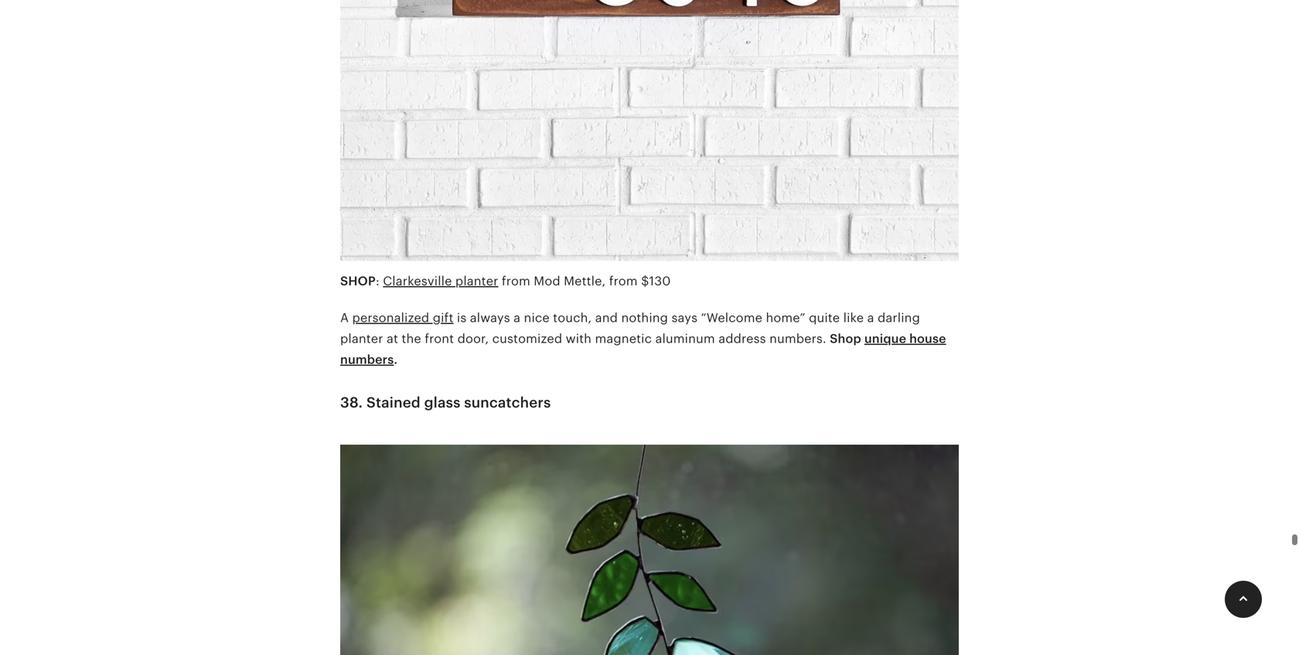 Task type: describe. For each thing, give the bounding box(es) containing it.
clarkesville
[[383, 274, 452, 288]]

always
[[470, 311, 510, 325]]

0 vertical spatial planter
[[456, 274, 499, 288]]

unique house numbers link
[[340, 332, 947, 367]]

front
[[425, 332, 454, 346]]

shop
[[830, 332, 865, 346]]

shop : clarkesville planter from mod mettle, from $130
[[340, 274, 671, 288]]

address
[[719, 332, 766, 346]]

is always a nice touch, and nothing says "welcome home" quite like a darling planter at the front door, customized with magnetic aluminum address numbers.
[[340, 311, 921, 346]]

glass
[[424, 394, 461, 411]]

suncatchers
[[464, 394, 551, 411]]

with
[[566, 332, 592, 346]]

gift
[[433, 311, 454, 325]]

$130
[[641, 274, 671, 288]]

the
[[402, 332, 421, 346]]

home"
[[766, 311, 806, 325]]

clarkesville planter link
[[383, 274, 499, 288]]

mettle,
[[564, 274, 606, 288]]

nothing
[[622, 311, 668, 325]]

darling
[[878, 311, 921, 325]]

1 a from the left
[[514, 311, 521, 325]]

a personalized gift
[[340, 311, 454, 325]]

door,
[[458, 332, 489, 346]]

cool wedding registry idea - stained glass suncatcher image
[[340, 435, 959, 655]]

quite
[[809, 311, 840, 325]]

2 from from the left
[[609, 274, 638, 288]]

shop
[[340, 274, 376, 288]]

2 a from the left
[[868, 311, 875, 325]]

numbers.
[[770, 332, 827, 346]]

customized
[[493, 332, 563, 346]]

personalized
[[352, 311, 430, 325]]

nice
[[524, 311, 550, 325]]

38. stained glass suncatchers
[[340, 394, 551, 411]]

is
[[457, 311, 467, 325]]

magnetic
[[595, 332, 652, 346]]

.
[[394, 353, 398, 367]]

touch,
[[553, 311, 592, 325]]



Task type: locate. For each thing, give the bounding box(es) containing it.
aluminum
[[656, 332, 715, 346]]

from left '$130'
[[609, 274, 638, 288]]

1 horizontal spatial from
[[609, 274, 638, 288]]

0 horizontal spatial from
[[502, 274, 531, 288]]

38.
[[340, 394, 363, 411]]

from
[[502, 274, 531, 288], [609, 274, 638, 288]]

numbers
[[340, 353, 394, 367]]

planter
[[456, 274, 499, 288], [340, 332, 383, 346]]

planter up numbers
[[340, 332, 383, 346]]

house
[[910, 332, 947, 346]]

0 horizontal spatial a
[[514, 311, 521, 325]]

1 from from the left
[[502, 274, 531, 288]]

1 vertical spatial planter
[[340, 332, 383, 346]]

a right like
[[868, 311, 875, 325]]

1 horizontal spatial planter
[[456, 274, 499, 288]]

backyard wedding registry idea - house number planter image
[[340, 0, 959, 271]]

a
[[514, 311, 521, 325], [868, 311, 875, 325]]

says
[[672, 311, 698, 325]]

a left the nice
[[514, 311, 521, 325]]

"welcome
[[701, 311, 763, 325]]

unique house numbers
[[340, 332, 947, 367]]

a
[[340, 311, 349, 325]]

planter up always
[[456, 274, 499, 288]]

like
[[844, 311, 864, 325]]

planter inside is always a nice touch, and nothing says "welcome home" quite like a darling planter at the front door, customized with magnetic aluminum address numbers.
[[340, 332, 383, 346]]

from left mod
[[502, 274, 531, 288]]

at
[[387, 332, 398, 346]]

personalized gift link
[[352, 311, 454, 325]]

unique
[[865, 332, 907, 346]]

mod
[[534, 274, 561, 288]]

0 horizontal spatial planter
[[340, 332, 383, 346]]

stained
[[367, 394, 421, 411]]

:
[[376, 274, 380, 288]]

1 horizontal spatial a
[[868, 311, 875, 325]]

and
[[595, 311, 618, 325]]



Task type: vqa. For each thing, say whether or not it's contained in the screenshot.
Lighters
no



